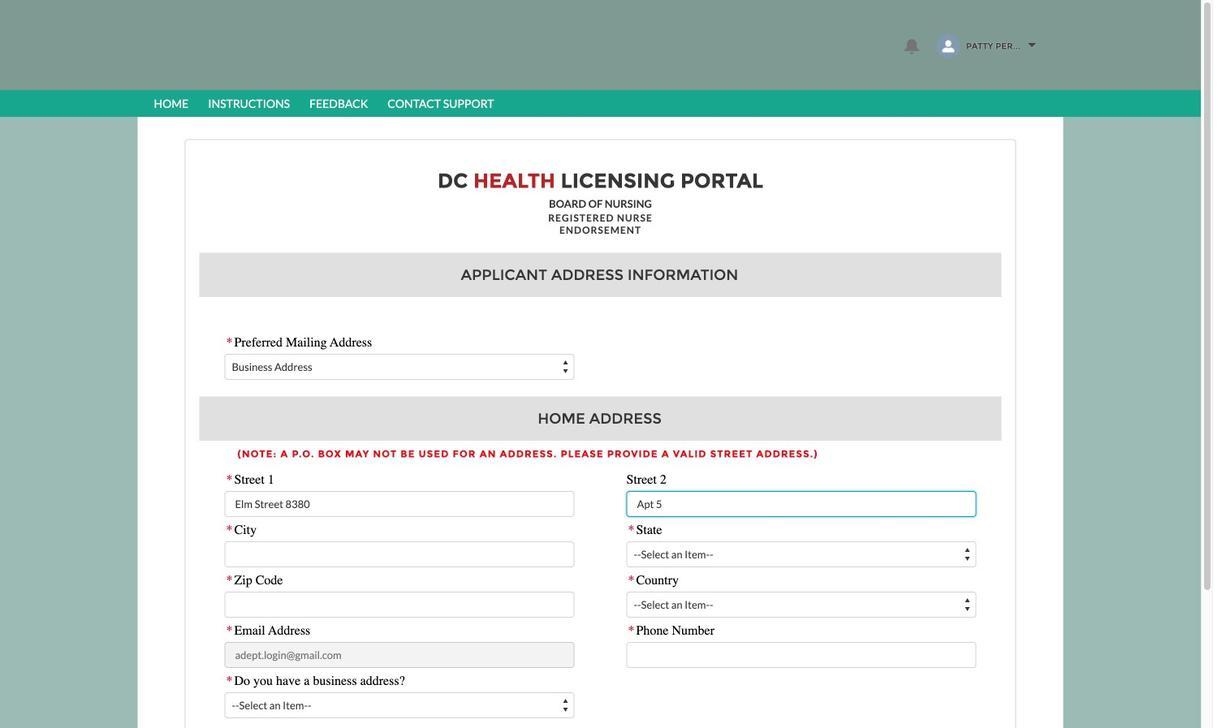 Task type: describe. For each thing, give the bounding box(es) containing it.
patty persimmon image
[[937, 34, 961, 59]]



Task type: locate. For each thing, give the bounding box(es) containing it.
main content
[[138, 117, 1064, 729]]

menu
[[144, 90, 1057, 117]]

None text field
[[627, 492, 977, 518]]

None text field
[[225, 492, 575, 518], [225, 542, 575, 568], [225, 592, 575, 618], [225, 643, 575, 669], [627, 643, 977, 669], [225, 492, 575, 518], [225, 542, 575, 568], [225, 592, 575, 618], [225, 643, 575, 669], [627, 643, 977, 669]]

banner
[[0, 0, 1202, 117]]



Task type: vqa. For each thing, say whether or not it's contained in the screenshot.
Patty Persimmon image
yes



